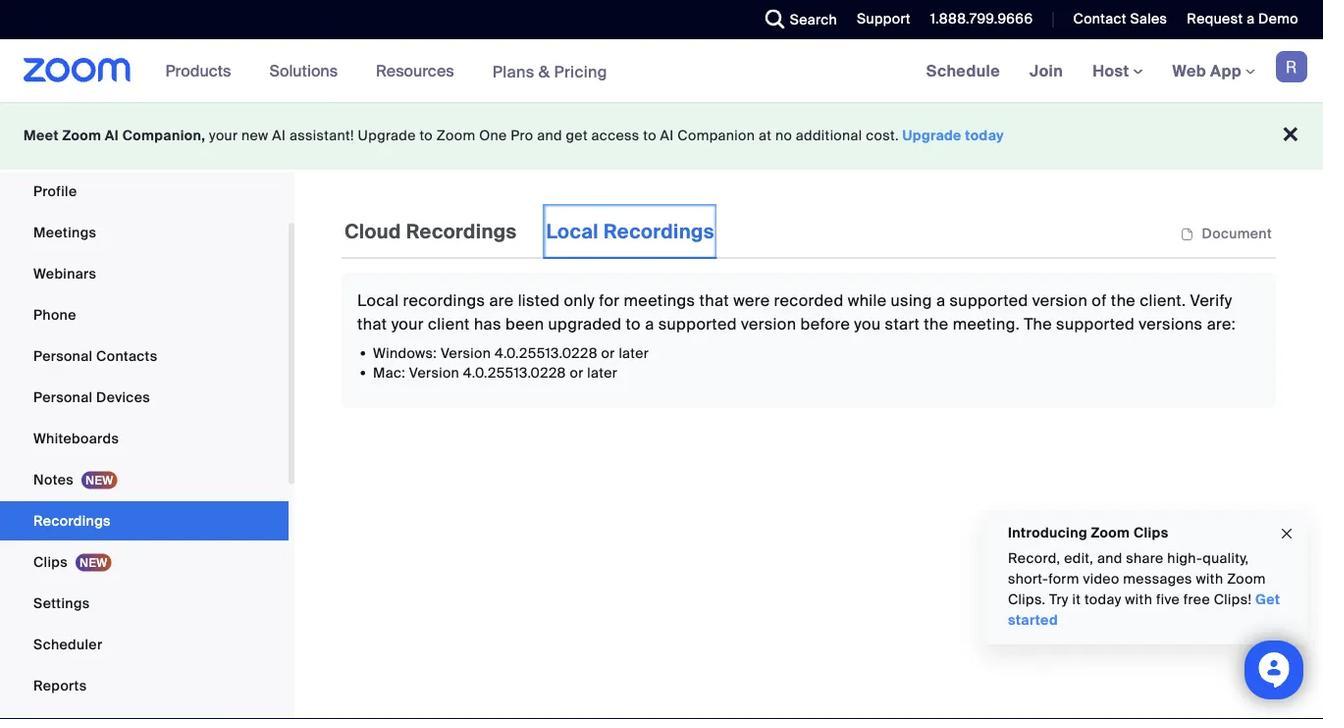 Task type: vqa. For each thing, say whether or not it's contained in the screenshot.
products dropdown button
yes



Task type: describe. For each thing, give the bounding box(es) containing it.
1.888.799.9666
[[931, 10, 1033, 28]]

companion,
[[122, 127, 206, 145]]

personal contacts
[[33, 347, 158, 365]]

the
[[1024, 314, 1052, 334]]

resources
[[376, 60, 454, 81]]

at
[[759, 127, 772, 145]]

edit,
[[1065, 550, 1094, 568]]

plans
[[493, 61, 535, 82]]

1 horizontal spatial a
[[937, 290, 946, 311]]

profile
[[33, 182, 77, 200]]

3 ai from the left
[[660, 127, 674, 145]]

search button
[[751, 0, 843, 39]]

of
[[1092, 290, 1107, 311]]

video
[[1083, 570, 1120, 589]]

start
[[885, 314, 920, 334]]

join link
[[1015, 39, 1078, 102]]

plans & pricing
[[493, 61, 608, 82]]

file image
[[1181, 226, 1195, 243]]

2 horizontal spatial to
[[643, 127, 657, 145]]

pricing
[[554, 61, 608, 82]]

recordings for cloud recordings
[[406, 219, 517, 244]]

web app
[[1173, 60, 1242, 81]]

notes link
[[0, 461, 289, 500]]

upgraded
[[548, 314, 622, 334]]

document
[[1202, 225, 1273, 243]]

client
[[428, 314, 470, 334]]

short-
[[1008, 570, 1049, 589]]

no
[[776, 127, 792, 145]]

scheduler
[[33, 636, 103, 654]]

before
[[801, 314, 850, 334]]

get
[[1256, 591, 1281, 609]]

personal menu menu
[[0, 131, 289, 708]]

clips.
[[1008, 591, 1046, 609]]

personal for personal devices
[[33, 388, 93, 407]]

share
[[1127, 550, 1164, 568]]

one
[[479, 127, 507, 145]]

record, edit, and share high-quality, short-form video messages with zoom clips. try it today with five free clips!
[[1008, 550, 1266, 609]]

notes
[[33, 471, 74, 489]]

request
[[1187, 10, 1243, 28]]

cloud recordings tab
[[342, 204, 520, 259]]

0 horizontal spatial with
[[1126, 591, 1153, 609]]

and inside record, edit, and share high-quality, short-form video messages with zoom clips. try it today with five free clips!
[[1098, 550, 1123, 568]]

tabs of recording tab list
[[342, 204, 717, 259]]

personal devices
[[33, 388, 150, 407]]

personal devices link
[[0, 378, 289, 417]]

close image
[[1279, 523, 1295, 546]]

0 vertical spatial 4.0.25513.0228
[[495, 344, 598, 362]]

recordings
[[403, 290, 485, 311]]

client.
[[1140, 290, 1186, 311]]

using
[[891, 290, 933, 311]]

webinars link
[[0, 254, 289, 294]]

1 vertical spatial version
[[409, 364, 460, 382]]

local for local recordings are listed only for meetings that were recorded while using a supported version of the client. verify that your client has been upgraded to a supported version before you start the meeting. the supported versions are: windows: version 4.0.25513.0228 or later mac: version 4.0.25513.0228 or later
[[357, 290, 399, 311]]

meet zoom ai companion, your new ai assistant! upgrade to zoom one pro and get access to ai companion at no additional cost. upgrade today
[[24, 127, 1005, 145]]

reports
[[33, 677, 87, 695]]

and inside 'meet zoom ai companion,' footer
[[537, 127, 562, 145]]

settings
[[33, 595, 90, 613]]

contact sales
[[1074, 10, 1168, 28]]

1 vertical spatial or
[[570, 364, 584, 382]]

schedule
[[927, 60, 1001, 81]]

search
[[790, 10, 838, 28]]

local recordings
[[546, 219, 715, 244]]

request a demo
[[1187, 10, 1299, 28]]

has
[[474, 314, 502, 334]]

1 horizontal spatial version
[[1033, 290, 1088, 311]]

0 horizontal spatial that
[[357, 314, 387, 334]]

contact
[[1074, 10, 1127, 28]]

2 upgrade from the left
[[903, 127, 962, 145]]

&
[[539, 61, 550, 82]]

introducing
[[1008, 524, 1088, 542]]

get
[[566, 127, 588, 145]]

0 vertical spatial version
[[441, 344, 491, 362]]

0 vertical spatial clips
[[1134, 524, 1169, 542]]

meetings
[[624, 290, 695, 311]]

1 ai from the left
[[105, 127, 119, 145]]

windows:
[[373, 344, 437, 362]]

cost.
[[866, 127, 899, 145]]

whiteboards
[[33, 430, 119, 448]]

settings link
[[0, 584, 289, 623]]

solutions button
[[269, 39, 347, 102]]

assistant!
[[290, 127, 354, 145]]

only
[[564, 290, 595, 311]]

web
[[1173, 60, 1207, 81]]

banner containing products
[[0, 39, 1324, 104]]

1 vertical spatial version
[[741, 314, 797, 334]]

demo
[[1259, 10, 1299, 28]]

products
[[166, 60, 231, 81]]

were
[[734, 290, 770, 311]]

reports link
[[0, 667, 289, 706]]

zoom left one
[[437, 127, 476, 145]]

recordings for local recordings
[[604, 219, 715, 244]]

0 horizontal spatial to
[[420, 127, 433, 145]]



Task type: locate. For each thing, give the bounding box(es) containing it.
solutions
[[269, 60, 338, 81]]

and up video
[[1098, 550, 1123, 568]]

phone link
[[0, 296, 289, 335]]

1 horizontal spatial recordings
[[406, 219, 517, 244]]

to right access
[[643, 127, 657, 145]]

0 vertical spatial personal
[[33, 347, 93, 365]]

are:
[[1207, 314, 1236, 334]]

1 vertical spatial a
[[937, 290, 946, 311]]

clips up the share
[[1134, 524, 1169, 542]]

zoom up the clips! on the bottom right of the page
[[1227, 570, 1266, 589]]

local inside tab
[[546, 219, 599, 244]]

version
[[1033, 290, 1088, 311], [741, 314, 797, 334]]

upgrade today link
[[903, 127, 1005, 145]]

2 horizontal spatial ai
[[660, 127, 674, 145]]

access
[[592, 127, 640, 145]]

local for local recordings
[[546, 219, 599, 244]]

0 horizontal spatial clips
[[33, 553, 68, 571]]

your inside local recordings are listed only for meetings that were recorded while using a supported version of the client. verify that your client has been upgraded to a supported version before you start the meeting. the supported versions are: windows: version 4.0.25513.0228 or later mac: version 4.0.25513.0228 or later
[[391, 314, 424, 334]]

1 vertical spatial with
[[1126, 591, 1153, 609]]

ai left companion at the top right of page
[[660, 127, 674, 145]]

1 vertical spatial local
[[357, 290, 399, 311]]

phone
[[33, 306, 76, 324]]

0 horizontal spatial ai
[[105, 127, 119, 145]]

listed
[[518, 290, 560, 311]]

version up the
[[1033, 290, 1088, 311]]

1 personal from the top
[[33, 347, 93, 365]]

0 vertical spatial a
[[1247, 10, 1255, 28]]

cloud recordings
[[345, 219, 517, 244]]

free
[[1184, 591, 1211, 609]]

verify
[[1191, 290, 1233, 311]]

you
[[855, 314, 881, 334]]

0 horizontal spatial the
[[924, 314, 949, 334]]

join
[[1030, 60, 1064, 81]]

new
[[242, 127, 269, 145]]

today down video
[[1085, 591, 1122, 609]]

personal contacts link
[[0, 337, 289, 376]]

later
[[619, 344, 649, 362], [588, 364, 618, 382]]

local recordings tab
[[543, 204, 717, 259]]

host
[[1093, 60, 1134, 81]]

0 horizontal spatial today
[[966, 127, 1005, 145]]

messages
[[1124, 570, 1193, 589]]

0 horizontal spatial a
[[645, 314, 654, 334]]

2 horizontal spatial supported
[[1057, 314, 1135, 334]]

local up only at the left of page
[[546, 219, 599, 244]]

zoom right meet
[[62, 127, 101, 145]]

the right start
[[924, 314, 949, 334]]

local up the windows:
[[357, 290, 399, 311]]

2 vertical spatial a
[[645, 314, 654, 334]]

supported down of
[[1057, 314, 1135, 334]]

product information navigation
[[151, 39, 622, 104]]

or
[[601, 344, 615, 362], [570, 364, 584, 382]]

local inside local recordings are listed only for meetings that were recorded while using a supported version of the client. verify that your client has been upgraded to a supported version before you start the meeting. the supported versions are: windows: version 4.0.25513.0228 or later mac: version 4.0.25513.0228 or later
[[357, 290, 399, 311]]

companion
[[678, 127, 755, 145]]

1 horizontal spatial upgrade
[[903, 127, 962, 145]]

1 horizontal spatial later
[[619, 344, 649, 362]]

additional
[[796, 127, 863, 145]]

whiteboards link
[[0, 419, 289, 459]]

clips link
[[0, 543, 289, 582]]

personal for personal contacts
[[33, 347, 93, 365]]

0 horizontal spatial or
[[570, 364, 584, 382]]

that left were on the top right of page
[[700, 290, 729, 311]]

0 vertical spatial the
[[1111, 290, 1136, 311]]

2 personal from the top
[[33, 388, 93, 407]]

1 horizontal spatial clips
[[1134, 524, 1169, 542]]

pro
[[511, 127, 534, 145]]

app
[[1211, 60, 1242, 81]]

zoom
[[62, 127, 101, 145], [437, 127, 476, 145], [1091, 524, 1130, 542], [1227, 570, 1266, 589]]

high-
[[1168, 550, 1203, 568]]

that
[[700, 290, 729, 311], [357, 314, 387, 334]]

0 vertical spatial local
[[546, 219, 599, 244]]

4.0.25513.0228
[[495, 344, 598, 362], [463, 364, 566, 382]]

your up the windows:
[[391, 314, 424, 334]]

0 horizontal spatial supported
[[659, 314, 737, 334]]

profile link
[[0, 172, 289, 211]]

1 vertical spatial clips
[[33, 553, 68, 571]]

1 vertical spatial 4.0.25513.0228
[[463, 364, 566, 382]]

1 vertical spatial and
[[1098, 550, 1123, 568]]

your inside 'meet zoom ai companion,' footer
[[209, 127, 238, 145]]

supported down meetings
[[659, 314, 737, 334]]

meetings navigation
[[912, 39, 1324, 104]]

2 ai from the left
[[272, 127, 286, 145]]

started
[[1008, 612, 1058, 630]]

0 horizontal spatial local
[[357, 290, 399, 311]]

resources button
[[376, 39, 463, 102]]

recorded
[[774, 290, 844, 311]]

been
[[506, 314, 544, 334]]

0 vertical spatial with
[[1196, 570, 1224, 589]]

that up the windows:
[[357, 314, 387, 334]]

to inside local recordings are listed only for meetings that were recorded while using a supported version of the client. verify that your client has been upgraded to a supported version before you start the meeting. the supported versions are: windows: version 4.0.25513.0228 or later mac: version 4.0.25513.0228 or later
[[626, 314, 641, 334]]

1 vertical spatial the
[[924, 314, 949, 334]]

1 vertical spatial that
[[357, 314, 387, 334]]

products button
[[166, 39, 240, 102]]

recordings inside the cloud recordings tab
[[406, 219, 517, 244]]

1 horizontal spatial local
[[546, 219, 599, 244]]

document button
[[1177, 225, 1276, 243]]

five
[[1157, 591, 1180, 609]]

1 horizontal spatial to
[[626, 314, 641, 334]]

a right the using
[[937, 290, 946, 311]]

recordings link
[[0, 502, 289, 541]]

mac:
[[373, 364, 406, 382]]

meet zoom ai companion, footer
[[0, 102, 1324, 170]]

a down meetings
[[645, 314, 654, 334]]

recordings inside recordings link
[[33, 512, 111, 530]]

banner
[[0, 39, 1324, 104]]

today inside record, edit, and share high-quality, short-form video messages with zoom clips. try it today with five free clips!
[[1085, 591, 1122, 609]]

0 horizontal spatial recordings
[[33, 512, 111, 530]]

clips up settings
[[33, 553, 68, 571]]

main content element
[[342, 204, 1276, 408]]

sales
[[1131, 10, 1168, 28]]

1 horizontal spatial and
[[1098, 550, 1123, 568]]

zoom inside record, edit, and share high-quality, short-form video messages with zoom clips. try it today with five free clips!
[[1227, 570, 1266, 589]]

versions
[[1139, 314, 1203, 334]]

the right of
[[1111, 290, 1136, 311]]

version
[[441, 344, 491, 362], [409, 364, 460, 382]]

version down the windows:
[[409, 364, 460, 382]]

webinars
[[33, 265, 96, 283]]

cloud
[[345, 219, 401, 244]]

upgrade down product information navigation
[[358, 127, 416, 145]]

your left new
[[209, 127, 238, 145]]

0 vertical spatial your
[[209, 127, 238, 145]]

with up free
[[1196, 570, 1224, 589]]

clips inside clips link
[[33, 553, 68, 571]]

local
[[546, 219, 599, 244], [357, 290, 399, 311]]

to down resources dropdown button
[[420, 127, 433, 145]]

0 vertical spatial version
[[1033, 290, 1088, 311]]

2 horizontal spatial recordings
[[604, 219, 715, 244]]

meeting.
[[953, 314, 1020, 334]]

0 vertical spatial later
[[619, 344, 649, 362]]

to
[[420, 127, 433, 145], [643, 127, 657, 145], [626, 314, 641, 334]]

with down messages
[[1126, 591, 1153, 609]]

profile picture image
[[1276, 51, 1308, 82]]

devices
[[96, 388, 150, 407]]

personal
[[33, 347, 93, 365], [33, 388, 93, 407]]

2 horizontal spatial a
[[1247, 10, 1255, 28]]

upgrade
[[358, 127, 416, 145], [903, 127, 962, 145]]

ai right new
[[272, 127, 286, 145]]

1 horizontal spatial ai
[[272, 127, 286, 145]]

0 vertical spatial and
[[537, 127, 562, 145]]

support
[[857, 10, 911, 28]]

and left get
[[537, 127, 562, 145]]

1 horizontal spatial the
[[1111, 290, 1136, 311]]

0 horizontal spatial upgrade
[[358, 127, 416, 145]]

clips!
[[1214, 591, 1252, 609]]

today inside 'meet zoom ai companion,' footer
[[966, 127, 1005, 145]]

introducing zoom clips
[[1008, 524, 1169, 542]]

recordings down notes
[[33, 512, 111, 530]]

upgrade right cost.
[[903, 127, 962, 145]]

get started link
[[1008, 591, 1281, 630]]

today down "schedule" link
[[966, 127, 1005, 145]]

0 horizontal spatial and
[[537, 127, 562, 145]]

recordings inside the local recordings tab
[[604, 219, 715, 244]]

1 horizontal spatial or
[[601, 344, 615, 362]]

1 upgrade from the left
[[358, 127, 416, 145]]

scheduler link
[[0, 625, 289, 665]]

version down were on the top right of page
[[741, 314, 797, 334]]

record,
[[1008, 550, 1061, 568]]

today
[[966, 127, 1005, 145], [1085, 591, 1122, 609]]

are
[[489, 290, 514, 311]]

0 vertical spatial or
[[601, 344, 615, 362]]

to down meetings
[[626, 314, 641, 334]]

0 horizontal spatial your
[[209, 127, 238, 145]]

recordings up recordings
[[406, 219, 517, 244]]

request a demo link
[[1173, 0, 1324, 39], [1187, 10, 1299, 28]]

zoom up edit,
[[1091, 524, 1130, 542]]

1 horizontal spatial your
[[391, 314, 424, 334]]

1 vertical spatial today
[[1085, 591, 1122, 609]]

get started
[[1008, 591, 1281, 630]]

1 vertical spatial personal
[[33, 388, 93, 407]]

meet
[[24, 127, 59, 145]]

0 vertical spatial today
[[966, 127, 1005, 145]]

try
[[1050, 591, 1069, 609]]

it
[[1073, 591, 1081, 609]]

1 horizontal spatial with
[[1196, 570, 1224, 589]]

supported up the meeting.
[[950, 290, 1029, 311]]

your
[[209, 127, 238, 145], [391, 314, 424, 334]]

version down client
[[441, 344, 491, 362]]

meetings
[[33, 223, 97, 242]]

for
[[599, 290, 620, 311]]

recordings up meetings
[[604, 219, 715, 244]]

1 vertical spatial later
[[588, 364, 618, 382]]

0 horizontal spatial version
[[741, 314, 797, 334]]

1 vertical spatial your
[[391, 314, 424, 334]]

meetings link
[[0, 213, 289, 252]]

1 horizontal spatial today
[[1085, 591, 1122, 609]]

ai left companion, on the top left of page
[[105, 127, 119, 145]]

contacts
[[96, 347, 158, 365]]

web app button
[[1173, 60, 1256, 81]]

form
[[1049, 570, 1080, 589]]

0 horizontal spatial later
[[588, 364, 618, 382]]

1 horizontal spatial supported
[[950, 290, 1029, 311]]

1 horizontal spatial that
[[700, 290, 729, 311]]

personal up whiteboards
[[33, 388, 93, 407]]

support link
[[843, 0, 916, 39], [857, 10, 911, 28]]

0 vertical spatial that
[[700, 290, 729, 311]]

zoom logo image
[[24, 58, 131, 82]]

a left demo
[[1247, 10, 1255, 28]]

recordings
[[406, 219, 517, 244], [604, 219, 715, 244], [33, 512, 111, 530]]

personal down phone
[[33, 347, 93, 365]]



